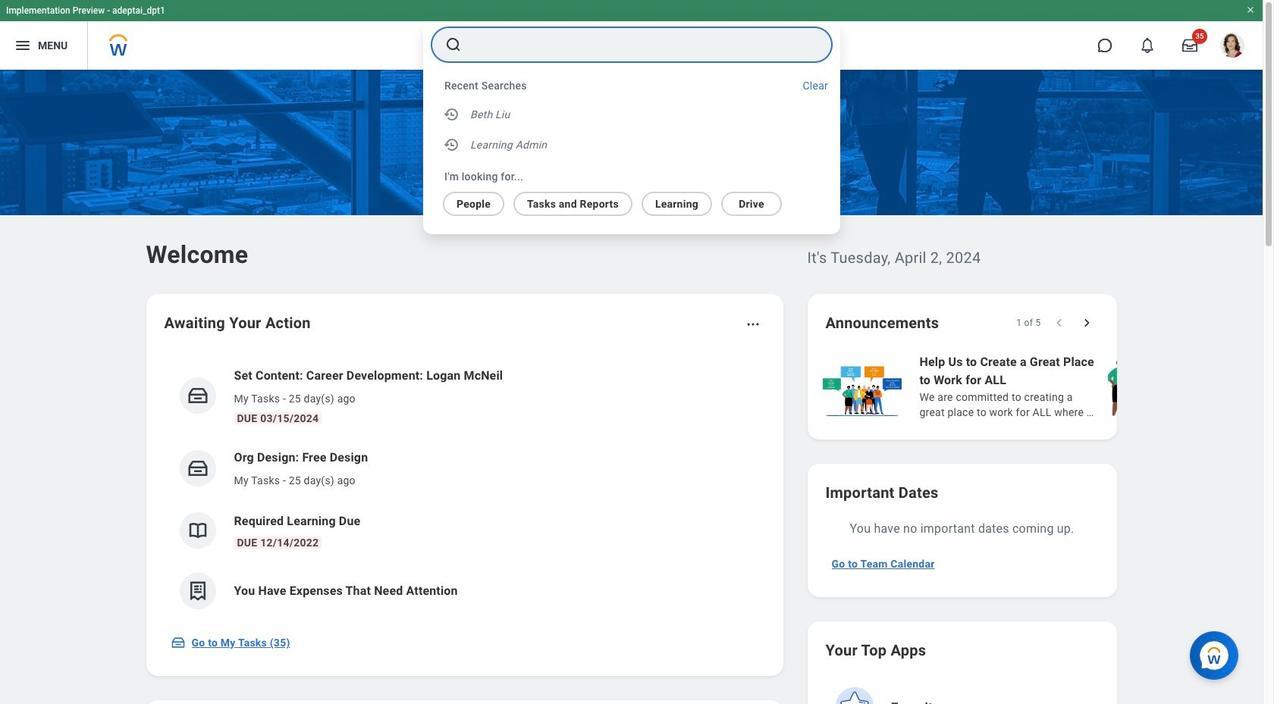 Task type: locate. For each thing, give the bounding box(es) containing it.
inbox image
[[186, 385, 209, 407], [186, 457, 209, 480], [170, 636, 185, 651]]

time image
[[443, 136, 461, 154]]

status
[[1017, 317, 1041, 329]]

inbox large image
[[1183, 38, 1198, 53]]

0 vertical spatial list box
[[423, 99, 840, 163]]

1 horizontal spatial list
[[820, 352, 1274, 422]]

1 vertical spatial list box
[[423, 186, 822, 216]]

1 vertical spatial inbox image
[[186, 457, 209, 480]]

chevron left small image
[[1052, 316, 1067, 331]]

time image
[[443, 105, 461, 124]]

related actions image
[[745, 317, 760, 332]]

dashboard expenses image
[[186, 580, 209, 603]]

Search Workday  search field
[[472, 28, 801, 61]]

main content
[[0, 70, 1274, 705]]

None search field
[[423, 22, 840, 234]]

banner
[[0, 0, 1263, 70]]

list box
[[423, 99, 840, 163], [423, 186, 822, 216]]

close environment banner image
[[1246, 5, 1255, 14]]

2 vertical spatial inbox image
[[170, 636, 185, 651]]

list
[[820, 352, 1274, 422], [164, 355, 765, 622]]



Task type: describe. For each thing, give the bounding box(es) containing it.
0 vertical spatial inbox image
[[186, 385, 209, 407]]

search image
[[444, 36, 463, 54]]

0 horizontal spatial list
[[164, 355, 765, 622]]

profile logan mcneil image
[[1220, 33, 1245, 61]]

notifications large image
[[1140, 38, 1155, 53]]

2 list box from the top
[[423, 186, 822, 216]]

1 list box from the top
[[423, 99, 840, 163]]

chevron right small image
[[1079, 316, 1094, 331]]

justify image
[[14, 36, 32, 55]]

book open image
[[186, 520, 209, 542]]



Task type: vqa. For each thing, say whether or not it's contained in the screenshot.
column header
no



